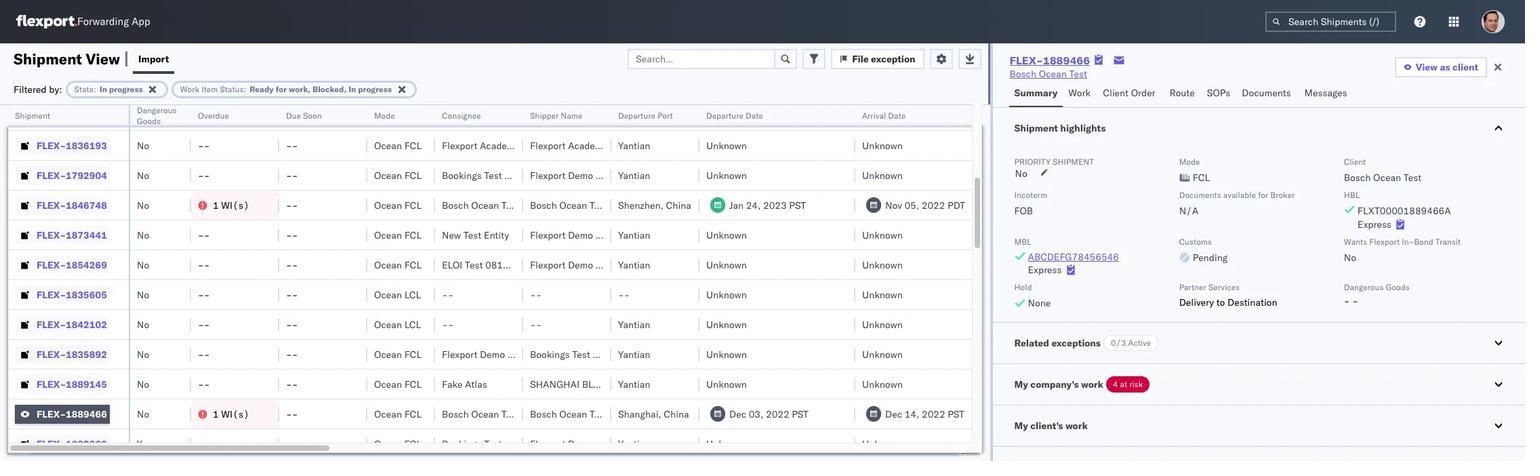 Task type: locate. For each thing, give the bounding box(es) containing it.
demo for 1873441
[[568, 229, 593, 241]]

1 horizontal spatial work
[[1069, 87, 1091, 99]]

china right shenzhen,
[[666, 199, 691, 211]]

1 vertical spatial goods
[[1386, 282, 1410, 292]]

work up highlights
[[1069, 87, 1091, 99]]

consignee up flexport academy (us) inc.
[[442, 111, 481, 121]]

1889466 up work button
[[1043, 54, 1090, 67]]

dangerous down "wants"
[[1344, 282, 1384, 292]]

6 resize handle column header from the left
[[507, 105, 523, 461]]

0 horizontal spatial mode
[[374, 111, 395, 121]]

due soon
[[286, 111, 322, 121]]

date for arrival date
[[888, 111, 906, 121]]

1873441
[[66, 229, 107, 241]]

1 horizontal spatial dec
[[885, 408, 902, 420]]

view left the as
[[1416, 61, 1438, 73]]

flex- up flex-1889145 button on the left bottom of the page
[[37, 348, 66, 360]]

in
[[100, 84, 107, 94], [349, 84, 356, 94]]

fcl for flex-1893066
[[405, 438, 422, 450]]

shipment highlights
[[1015, 122, 1106, 134]]

1 ocean lcl from the top
[[374, 288, 421, 301]]

flex- down flex-1792904 button
[[37, 199, 66, 211]]

nov
[[885, 199, 902, 211]]

goods for dangerous goods
[[137, 116, 161, 126]]

resize handle column header for shipper name
[[595, 105, 612, 461]]

pst right 2023
[[789, 199, 806, 211]]

1 horizontal spatial flex-1889466
[[1010, 54, 1090, 67]]

8 resize handle column header from the left
[[683, 105, 700, 461]]

client up hbl
[[1344, 157, 1366, 167]]

flex- down flex-1889145 button on the left bottom of the page
[[37, 408, 66, 420]]

1 horizontal spatial :
[[244, 84, 246, 94]]

consignee up bluetech
[[593, 348, 638, 360]]

1 : from the left
[[94, 84, 96, 94]]

wi(s)
[[221, 199, 249, 211], [221, 408, 249, 420]]

flex- up flex-1846748 button
[[37, 169, 66, 181]]

0 horizontal spatial date
[[746, 111, 763, 121]]

shipment
[[14, 49, 82, 68], [15, 111, 50, 121], [1015, 122, 1058, 134]]

1 vertical spatial dangerous
[[1344, 282, 1384, 292]]

express for hbl
[[1358, 218, 1392, 231]]

flex-
[[1010, 54, 1043, 67], [37, 109, 66, 122], [37, 139, 66, 152], [37, 169, 66, 181], [37, 199, 66, 211], [37, 229, 66, 241], [37, 259, 66, 271], [37, 288, 66, 301], [37, 318, 66, 331], [37, 348, 66, 360], [37, 378, 66, 390], [37, 408, 66, 420], [37, 438, 66, 450]]

1 vertical spatial bookings
[[530, 348, 570, 360]]

forwarding app
[[77, 15, 150, 28]]

ocean fcl for flex-1846748
[[374, 199, 422, 211]]

demo for 1854269
[[568, 259, 593, 271]]

ocean fcl
[[374, 109, 422, 122], [374, 139, 422, 152], [374, 169, 422, 181], [374, 199, 422, 211], [374, 229, 422, 241], [374, 259, 422, 271], [374, 348, 422, 360], [374, 378, 422, 390], [374, 408, 422, 420], [374, 438, 422, 450]]

0 vertical spatial 1 wi(s)
[[213, 199, 249, 211]]

no right 1846748 at the left top
[[137, 199, 149, 211]]

-
[[198, 109, 204, 122], [204, 109, 210, 122], [286, 109, 292, 122], [292, 109, 298, 122], [442, 109, 448, 122], [448, 109, 454, 122], [530, 109, 536, 122], [536, 109, 542, 122], [198, 139, 204, 152], [204, 139, 210, 152], [286, 139, 292, 152], [292, 139, 298, 152], [198, 169, 204, 181], [204, 169, 210, 181], [286, 169, 292, 181], [292, 169, 298, 181], [286, 199, 292, 211], [292, 199, 298, 211], [198, 229, 204, 241], [204, 229, 210, 241], [286, 229, 292, 241], [292, 229, 298, 241], [198, 259, 204, 271], [204, 259, 210, 271], [286, 259, 292, 271], [292, 259, 298, 271], [198, 288, 204, 301], [204, 288, 210, 301], [286, 288, 292, 301], [292, 288, 298, 301], [442, 288, 448, 301], [448, 288, 454, 301], [530, 288, 536, 301], [536, 288, 542, 301], [618, 288, 624, 301], [624, 288, 630, 301], [1344, 295, 1350, 307], [1353, 295, 1359, 307], [198, 318, 204, 331], [204, 318, 210, 331], [286, 318, 292, 331], [292, 318, 298, 331], [442, 318, 448, 331], [448, 318, 454, 331], [530, 318, 536, 331], [536, 318, 542, 331], [198, 348, 204, 360], [204, 348, 210, 360], [286, 348, 292, 360], [292, 348, 298, 360], [198, 378, 204, 390], [204, 378, 210, 390], [286, 378, 292, 390], [292, 378, 298, 390], [286, 408, 292, 420], [292, 408, 298, 420], [198, 438, 204, 450], [204, 438, 210, 450], [286, 438, 292, 450], [292, 438, 298, 450]]

8 yantian from the top
[[618, 438, 650, 450]]

work inside button
[[1066, 419, 1088, 432]]

no right 1842102
[[137, 318, 149, 331]]

bookings for yes
[[442, 438, 482, 450]]

no for flex-1846748
[[137, 199, 149, 211]]

1 1 wi(s) from the top
[[213, 199, 249, 211]]

shanghai, china down ltd
[[618, 408, 689, 420]]

yantian for flex-1854269
[[618, 259, 650, 271]]

dangerous goods
[[137, 105, 177, 126]]

forwarding app link
[[16, 15, 150, 28]]

4 at risk
[[1113, 379, 1143, 389]]

shipment view
[[14, 49, 120, 68]]

express up "wants"
[[1358, 218, 1392, 231]]

shipper for flex-1854269
[[596, 259, 629, 271]]

1 horizontal spatial in
[[349, 84, 356, 94]]

1 dec from the left
[[730, 408, 746, 420]]

1 horizontal spatial academy
[[568, 139, 608, 152]]

dangerous inside "dangerous goods - -"
[[1344, 282, 1384, 292]]

7 yantian from the top
[[618, 378, 650, 390]]

0 vertical spatial goods
[[137, 116, 161, 126]]

0 horizontal spatial progress
[[109, 84, 143, 94]]

bosch ocean test down shanghai
[[530, 408, 608, 420]]

2 ocean fcl from the top
[[374, 139, 422, 152]]

bookings up shanghai
[[530, 348, 570, 360]]

flex- down flex-1889466 button
[[37, 438, 66, 450]]

1 horizontal spatial departure
[[706, 111, 744, 121]]

1 departure from the left
[[618, 111, 656, 121]]

2022 right 03, at bottom
[[766, 408, 790, 420]]

fcl for flex-1873441
[[405, 229, 422, 241]]

dangerous for dangerous goods
[[137, 105, 177, 115]]

9 resize handle column header from the left
[[839, 105, 856, 461]]

bookings test consignee down atlas
[[442, 438, 550, 450]]

7 ocean fcl from the top
[[374, 348, 422, 360]]

goods inside "dangerous goods - -"
[[1386, 282, 1410, 292]]

fcl for flex-1835892
[[405, 348, 422, 360]]

shipment for shipment
[[15, 111, 50, 121]]

bosch up new
[[442, 199, 469, 211]]

1 horizontal spatial view
[[1416, 61, 1438, 73]]

flex-1889466 button
[[15, 404, 110, 423]]

0 horizontal spatial flex-1889466
[[37, 408, 107, 420]]

pst right 03, at bottom
[[792, 408, 809, 420]]

0 horizontal spatial dec
[[730, 408, 746, 420]]

my left company's
[[1015, 378, 1028, 390]]

client inside client bosch ocean test incoterm fob
[[1344, 157, 1366, 167]]

no
[[137, 109, 149, 122], [137, 139, 149, 152], [1015, 167, 1028, 180], [137, 169, 149, 181], [137, 199, 149, 211], [137, 229, 149, 241], [1344, 252, 1357, 264], [137, 259, 149, 271], [137, 288, 149, 301], [137, 318, 149, 331], [137, 348, 149, 360], [137, 378, 149, 390], [137, 408, 149, 420]]

0 vertical spatial shipment
[[14, 49, 82, 68]]

client order button
[[1098, 81, 1164, 107]]

lcl for --
[[405, 288, 421, 301]]

resize handle column header for departure port
[[683, 105, 700, 461]]

fcl for flex-1889466
[[405, 408, 422, 420]]

flex- for flex-1873441 button
[[37, 229, 66, 241]]

2 departure from the left
[[706, 111, 744, 121]]

ocean fcl for flex-1873441
[[374, 229, 422, 241]]

no for flex-1835892
[[137, 348, 149, 360]]

shipment up the by:
[[14, 49, 82, 68]]

flex- down the by:
[[37, 109, 66, 122]]

yantian for flex-1792904
[[618, 169, 650, 181]]

no right 1854269
[[137, 259, 149, 271]]

departure left port on the left top of the page
[[618, 111, 656, 121]]

dec 14, 2022 pst
[[885, 408, 965, 420]]

dec for dec 03, 2022 pst
[[730, 408, 746, 420]]

demo
[[568, 169, 593, 181], [568, 229, 593, 241], [568, 259, 593, 271], [480, 348, 505, 360], [568, 438, 593, 450]]

exceptions
[[1052, 337, 1101, 349]]

0 horizontal spatial work
[[180, 84, 199, 94]]

6 yantian from the top
[[618, 348, 650, 360]]

flxt00001889466a
[[1358, 205, 1451, 217]]

1 resize handle column header from the left
[[113, 105, 129, 461]]

0 vertical spatial mode
[[374, 111, 395, 121]]

flex- for flex-1836193 'button'
[[37, 139, 66, 152]]

related
[[1015, 337, 1050, 349]]

in right state
[[100, 84, 107, 94]]

1 wi(s) for 1889466
[[213, 408, 249, 420]]

flexport demo shipper co. for 1854269
[[530, 259, 645, 271]]

shanghai, for bosch ocean test
[[618, 408, 662, 420]]

flexport demo shipper co. for 1893066
[[530, 438, 645, 450]]

6 ocean fcl from the top
[[374, 259, 422, 271]]

documents
[[1242, 87, 1291, 99], [1180, 190, 1222, 200]]

2022 for 14,
[[922, 408, 946, 420]]

academy right inc.
[[568, 139, 608, 152]]

0 vertical spatial work
[[1081, 378, 1104, 390]]

: up "1795440" on the top of page
[[94, 84, 96, 94]]

documents button
[[1237, 81, 1299, 107]]

summary button
[[1009, 81, 1063, 107]]

0 horizontal spatial documents
[[1180, 190, 1222, 200]]

2 dec from the left
[[885, 408, 902, 420]]

1 vertical spatial shanghai,
[[618, 408, 662, 420]]

1 shanghai, from the top
[[618, 109, 662, 122]]

flex-1889466 up the flex-1893066
[[37, 408, 107, 420]]

flex-1889466 link
[[1010, 54, 1090, 67]]

: left ready
[[244, 84, 246, 94]]

2022 right 14,
[[922, 408, 946, 420]]

my company's work
[[1015, 378, 1104, 390]]

ocean lcl
[[374, 288, 421, 301], [374, 318, 421, 331]]

nov 05, 2022 pdt
[[885, 199, 965, 211]]

2 vertical spatial bookings test consignee
[[442, 438, 550, 450]]

shanghai, down co.,
[[618, 408, 662, 420]]

bosch up hbl
[[1344, 172, 1371, 184]]

1 vertical spatial express
[[1028, 264, 1062, 276]]

flex- inside 'button'
[[37, 139, 66, 152]]

goods down state : in progress
[[137, 116, 161, 126]]

1 vertical spatial 1 wi(s)
[[213, 408, 249, 420]]

0 horizontal spatial academy
[[480, 139, 519, 152]]

documents up n/a
[[1180, 190, 1222, 200]]

2 vertical spatial china
[[664, 408, 689, 420]]

flex-1854269
[[37, 259, 107, 271]]

3 yantian from the top
[[618, 229, 650, 241]]

customs
[[1180, 237, 1212, 247]]

1 vertical spatial client
[[1344, 157, 1366, 167]]

transit
[[1436, 237, 1461, 247]]

risk
[[1130, 379, 1143, 389]]

2 vertical spatial shipment
[[1015, 122, 1058, 134]]

bookings for no
[[442, 169, 482, 181]]

0 vertical spatial express
[[1358, 218, 1392, 231]]

documents inside documents available for broker n/a
[[1180, 190, 1222, 200]]

1 horizontal spatial for
[[1258, 190, 1269, 200]]

bookings test consignee down flexport academy (us) inc.
[[442, 169, 550, 181]]

no for flex-1795440
[[137, 109, 149, 122]]

2 lcl from the top
[[405, 318, 421, 331]]

at
[[1120, 379, 1128, 389]]

goods inside dangerous goods
[[137, 116, 161, 126]]

fcl for flex-1836193
[[405, 139, 422, 152]]

0 horizontal spatial for
[[276, 84, 287, 94]]

shipper
[[530, 111, 559, 121], [596, 169, 629, 181], [596, 229, 629, 241], [596, 259, 629, 271], [508, 348, 541, 360], [596, 438, 629, 450]]

05,
[[905, 199, 919, 211]]

no for flex-1792904
[[137, 169, 149, 181]]

1 horizontal spatial progress
[[358, 84, 392, 94]]

bosch ocean test down the flex-1889466 link
[[1010, 68, 1087, 80]]

work right client's
[[1066, 419, 1088, 432]]

pst right 14,
[[948, 408, 965, 420]]

view up state : in progress
[[86, 49, 120, 68]]

services
[[1209, 282, 1240, 292]]

work inside work button
[[1069, 87, 1091, 99]]

1 horizontal spatial client
[[1344, 157, 1366, 167]]

shanghai, china for --
[[618, 109, 689, 122]]

pst for dec 03, 2022 pst
[[792, 408, 809, 420]]

my
[[1015, 378, 1028, 390], [1015, 419, 1028, 432]]

entity
[[484, 229, 509, 241]]

2 shanghai, from the top
[[618, 408, 662, 420]]

1 for 1889466
[[213, 408, 219, 420]]

2 yantian from the top
[[618, 169, 650, 181]]

flex-1889145
[[37, 378, 107, 390]]

resize handle column header for mode
[[419, 105, 435, 461]]

no right 1835892 on the bottom of the page
[[137, 348, 149, 360]]

flex- for flex-1889145 button on the left bottom of the page
[[37, 378, 66, 390]]

dec left 14,
[[885, 408, 902, 420]]

flex-1836193
[[37, 139, 107, 152]]

no inside wants flexport in-bond transit no
[[1344, 252, 1357, 264]]

bosch up summary
[[1010, 68, 1037, 80]]

0 horizontal spatial dangerous
[[137, 105, 177, 115]]

2 : from the left
[[244, 84, 246, 94]]

flexport left the in-
[[1370, 237, 1400, 247]]

7 resize handle column header from the left
[[595, 105, 612, 461]]

shenzhen, china
[[618, 199, 691, 211]]

pending
[[1193, 252, 1228, 264]]

progress up mode button
[[358, 84, 392, 94]]

5 yantian from the top
[[618, 318, 650, 331]]

1 horizontal spatial 1889466
[[1043, 54, 1090, 67]]

2 academy from the left
[[568, 139, 608, 152]]

4 yantian from the top
[[618, 259, 650, 271]]

:
[[94, 84, 96, 94], [244, 84, 246, 94]]

2 wi(s) from the top
[[221, 408, 249, 420]]

co. for 1893066
[[632, 438, 645, 450]]

0 vertical spatial ocean lcl
[[374, 288, 421, 301]]

shanghai, china up the ltd.
[[618, 109, 689, 122]]

demo for 1792904
[[568, 169, 593, 181]]

overdue
[[198, 111, 229, 121]]

1 vertical spatial lcl
[[405, 318, 421, 331]]

2 1 wi(s) from the top
[[213, 408, 249, 420]]

work for work
[[1069, 87, 1091, 99]]

flex- up flex-1792904 button
[[37, 139, 66, 152]]

--
[[198, 109, 210, 122], [286, 109, 298, 122], [442, 109, 454, 122], [530, 109, 542, 122], [198, 139, 210, 152], [286, 139, 298, 152], [198, 169, 210, 181], [286, 169, 298, 181], [286, 199, 298, 211], [198, 229, 210, 241], [286, 229, 298, 241], [198, 259, 210, 271], [286, 259, 298, 271], [198, 288, 210, 301], [286, 288, 298, 301], [442, 288, 454, 301], [530, 288, 542, 301], [618, 288, 630, 301], [198, 318, 210, 331], [286, 318, 298, 331], [442, 318, 454, 331], [530, 318, 542, 331], [198, 348, 210, 360], [286, 348, 298, 360], [198, 378, 210, 390], [286, 378, 298, 390], [286, 408, 298, 420], [198, 438, 210, 450], [286, 438, 298, 450]]

1 1 from the top
[[213, 199, 219, 211]]

9 ocean fcl from the top
[[374, 408, 422, 420]]

1 academy from the left
[[480, 139, 519, 152]]

1 vertical spatial china
[[666, 199, 691, 211]]

flex-1842102
[[37, 318, 107, 331]]

co.
[[632, 169, 645, 181], [632, 229, 645, 241], [632, 259, 645, 271], [543, 348, 557, 360], [632, 438, 645, 450]]

mode inside button
[[374, 111, 395, 121]]

client inside button
[[1103, 87, 1129, 99]]

shipment inside shipment highlights button
[[1015, 122, 1058, 134]]

import button
[[133, 43, 174, 74]]

status
[[220, 84, 244, 94]]

3 resize handle column header from the left
[[263, 105, 279, 461]]

shipment up priority at the top right of the page
[[1015, 122, 1058, 134]]

0 horizontal spatial goods
[[137, 116, 161, 126]]

academy for (sz)
[[568, 139, 608, 152]]

shipment inside shipment button
[[15, 111, 50, 121]]

5 resize handle column header from the left
[[419, 105, 435, 461]]

1 yantian from the top
[[618, 139, 650, 152]]

work left 4
[[1081, 378, 1104, 390]]

work for my company's work
[[1081, 378, 1104, 390]]

ocean lcl for --
[[374, 288, 421, 301]]

bluetech
[[582, 378, 631, 390]]

0 vertical spatial wi(s)
[[221, 199, 249, 211]]

view
[[86, 49, 120, 68], [1416, 61, 1438, 73]]

1 horizontal spatial express
[[1358, 218, 1392, 231]]

no right 1835605
[[137, 288, 149, 301]]

0 horizontal spatial express
[[1028, 264, 1062, 276]]

client for order
[[1103, 87, 1129, 99]]

exception
[[871, 53, 916, 65]]

1 vertical spatial flex-1889466
[[37, 408, 107, 420]]

no for flex-1842102
[[137, 318, 149, 331]]

0 vertical spatial bookings test consignee
[[442, 169, 550, 181]]

route button
[[1164, 81, 1202, 107]]

1 ocean fcl from the top
[[374, 109, 422, 122]]

8 ocean fcl from the top
[[374, 378, 422, 390]]

abcdefg78456546 button
[[1028, 251, 1119, 263]]

0 vertical spatial documents
[[1242, 87, 1291, 99]]

1 horizontal spatial mode
[[1180, 157, 1200, 167]]

china down ltd
[[664, 408, 689, 420]]

2 1 from the top
[[213, 408, 219, 420]]

china left departure date
[[664, 109, 689, 122]]

wi(s) for flex-1889466
[[221, 408, 249, 420]]

test
[[1069, 68, 1087, 80], [484, 169, 502, 181], [1404, 172, 1422, 184], [502, 199, 520, 211], [590, 199, 608, 211], [464, 229, 482, 241], [465, 259, 483, 271], [572, 348, 590, 360], [502, 408, 520, 420], [590, 408, 608, 420], [484, 438, 502, 450]]

in right 'blocked,' on the top left of page
[[349, 84, 356, 94]]

my client's work
[[1015, 419, 1088, 432]]

resize handle column header for consignee
[[507, 105, 523, 461]]

name
[[561, 111, 583, 121]]

2 ocean lcl from the top
[[374, 318, 421, 331]]

dec
[[730, 408, 746, 420], [885, 408, 902, 420]]

my for my company's work
[[1015, 378, 1028, 390]]

2 vertical spatial bookings
[[442, 438, 482, 450]]

2 shanghai, china from the top
[[618, 408, 689, 420]]

resize handle column header
[[113, 105, 129, 461], [175, 105, 191, 461], [263, 105, 279, 461], [351, 105, 367, 461], [419, 105, 435, 461], [507, 105, 523, 461], [595, 105, 612, 461], [683, 105, 700, 461], [839, 105, 856, 461]]

consignee inside button
[[442, 111, 481, 121]]

flexport right 081801
[[530, 259, 566, 271]]

2022 for 05,
[[922, 199, 945, 211]]

0 vertical spatial bookings
[[442, 169, 482, 181]]

broker
[[1271, 190, 1295, 200]]

1 vertical spatial shipment
[[15, 111, 50, 121]]

0 horizontal spatial view
[[86, 49, 120, 68]]

shanghai bluetech co., ltd
[[530, 378, 672, 390]]

shanghai, up the ltd.
[[618, 109, 662, 122]]

bosch down (us)
[[530, 199, 557, 211]]

2 resize handle column header from the left
[[175, 105, 191, 461]]

documents inside button
[[1242, 87, 1291, 99]]

1 my from the top
[[1015, 378, 1028, 390]]

partner services delivery to destination
[[1180, 282, 1278, 308]]

bookings down fake atlas
[[442, 438, 482, 450]]

flex- up flex-1889466 button
[[37, 378, 66, 390]]

my inside my client's work button
[[1015, 419, 1028, 432]]

no down state : in progress
[[137, 109, 149, 122]]

flex- for flex-1795440 button
[[37, 109, 66, 122]]

bosch
[[1010, 68, 1037, 80], [1344, 172, 1371, 184], [442, 199, 469, 211], [530, 199, 557, 211], [442, 408, 469, 420], [530, 408, 557, 420]]

work left item at top
[[180, 84, 199, 94]]

no up yes
[[137, 408, 149, 420]]

0 vertical spatial 1
[[213, 199, 219, 211]]

departure
[[618, 111, 656, 121], [706, 111, 744, 121]]

1 lcl from the top
[[405, 288, 421, 301]]

shanghai, for --
[[618, 109, 662, 122]]

no down "wants"
[[1344, 252, 1357, 264]]

express up hold
[[1028, 264, 1062, 276]]

flex-1889466 up summary
[[1010, 54, 1090, 67]]

shipment down filtered on the left top of the page
[[15, 111, 50, 121]]

progress up dangerous goods on the top left of the page
[[109, 84, 143, 94]]

ocean fcl for flex-1836193
[[374, 139, 422, 152]]

0 horizontal spatial client
[[1103, 87, 1129, 99]]

1 vertical spatial ocean lcl
[[374, 318, 421, 331]]

0 vertical spatial dangerous
[[137, 105, 177, 115]]

my left client's
[[1015, 419, 1028, 432]]

5 ocean fcl from the top
[[374, 229, 422, 241]]

yantian for flex-1836193
[[618, 139, 650, 152]]

no right 1889145
[[137, 378, 149, 390]]

3 ocean fcl from the top
[[374, 169, 422, 181]]

flexport academy (us) inc.
[[442, 139, 565, 152]]

departure port button
[[612, 108, 686, 121]]

no right the 1873441
[[137, 229, 149, 241]]

0 vertical spatial my
[[1015, 378, 1028, 390]]

4 ocean fcl from the top
[[374, 199, 422, 211]]

co.,
[[633, 378, 653, 390]]

1 for 1846748
[[213, 199, 219, 211]]

academy left (us)
[[480, 139, 519, 152]]

no down dangerous goods on the top left of the page
[[137, 139, 149, 152]]

bookings down flexport academy (us) inc.
[[442, 169, 482, 181]]

0 vertical spatial 1889466
[[1043, 54, 1090, 67]]

fcl for flex-1846748
[[405, 199, 422, 211]]

flex-1835892
[[37, 348, 107, 360]]

atlas
[[465, 378, 487, 390]]

0 vertical spatial shanghai, china
[[618, 109, 689, 122]]

2 date from the left
[[888, 111, 906, 121]]

0 vertical spatial lcl
[[405, 288, 421, 301]]

Search... text field
[[628, 48, 776, 69]]

1 shanghai, china from the top
[[618, 109, 689, 122]]

flex- up flex-1835605 button
[[37, 259, 66, 271]]

yes
[[137, 438, 152, 450]]

1889466 inside button
[[66, 408, 107, 420]]

bookings test consignee up shanghai bluetech co., ltd
[[530, 348, 638, 360]]

client left order
[[1103, 87, 1129, 99]]

flex- for flex-1842102 button
[[37, 318, 66, 331]]

1 vertical spatial bookings test consignee
[[530, 348, 638, 360]]

1 vertical spatial 1
[[213, 408, 219, 420]]

yantian for flex-1889145
[[618, 378, 650, 390]]

dec left 03, at bottom
[[730, 408, 746, 420]]

co. for 1873441
[[632, 229, 645, 241]]

1 vertical spatial 1889466
[[66, 408, 107, 420]]

2 my from the top
[[1015, 419, 1028, 432]]

0 horizontal spatial in
[[100, 84, 107, 94]]

bosch down fake
[[442, 408, 469, 420]]

1 horizontal spatial documents
[[1242, 87, 1291, 99]]

1 wi(s) from the top
[[221, 199, 249, 211]]

0 vertical spatial for
[[276, 84, 287, 94]]

1 horizontal spatial goods
[[1386, 282, 1410, 292]]

dangerous inside button
[[137, 105, 177, 115]]

fcl for flex-1792904
[[405, 169, 422, 181]]

company's
[[1031, 378, 1079, 390]]

flexport right entity
[[530, 229, 566, 241]]

1 vertical spatial documents
[[1180, 190, 1222, 200]]

flex- up flex-1835892 button
[[37, 318, 66, 331]]

departure date button
[[700, 108, 842, 121]]

pst for dec 14, 2022 pst
[[948, 408, 965, 420]]

1 horizontal spatial dangerous
[[1344, 282, 1384, 292]]

documents up shipment highlights button
[[1242, 87, 1291, 99]]

demo for 1893066
[[568, 438, 593, 450]]

0 horizontal spatial 1889466
[[66, 408, 107, 420]]

flex- inside button
[[37, 348, 66, 360]]

0 horizontal spatial departure
[[618, 111, 656, 121]]

1 date from the left
[[746, 111, 763, 121]]

for left work, in the left of the page
[[276, 84, 287, 94]]

shipper name button
[[523, 108, 598, 121]]

ocean fcl for flex-1893066
[[374, 438, 422, 450]]

1 vertical spatial work
[[1066, 419, 1088, 432]]

2 progress from the left
[[358, 84, 392, 94]]

1 horizontal spatial date
[[888, 111, 906, 121]]

0 horizontal spatial :
[[94, 84, 96, 94]]

1 vertical spatial shanghai, china
[[618, 408, 689, 420]]

route
[[1170, 87, 1195, 99]]

1 vertical spatial for
[[1258, 190, 1269, 200]]

1 vertical spatial my
[[1015, 419, 1028, 432]]

client for bosch
[[1344, 157, 1366, 167]]

flexport up fake atlas
[[442, 348, 478, 360]]

flex- up flex-1842102 button
[[37, 288, 66, 301]]

wants flexport in-bond transit no
[[1344, 237, 1461, 264]]

10 ocean fcl from the top
[[374, 438, 422, 450]]

0 vertical spatial shanghai,
[[618, 109, 662, 122]]

eloi
[[442, 259, 463, 271]]

for left broker
[[1258, 190, 1269, 200]]

goods down wants flexport in-bond transit no
[[1386, 282, 1410, 292]]

shanghai, china
[[618, 109, 689, 122], [618, 408, 689, 420]]

0 vertical spatial client
[[1103, 87, 1129, 99]]

shenzhen,
[[618, 199, 664, 211]]

lcl
[[405, 288, 421, 301], [405, 318, 421, 331]]

1 vertical spatial wi(s)
[[221, 408, 249, 420]]



Task type: vqa. For each thing, say whether or not it's contained in the screenshot.
'FLEX-1889466' "link"
yes



Task type: describe. For each thing, give the bounding box(es) containing it.
ltd
[[655, 378, 672, 390]]

(us)
[[522, 139, 546, 152]]

yantian for flex-1835892
[[618, 348, 650, 360]]

resize handle column header for departure date
[[839, 105, 856, 461]]

shipper for flex-1873441
[[596, 229, 629, 241]]

flex-1893066 button
[[15, 434, 110, 453]]

jan
[[730, 199, 744, 211]]

as
[[1440, 61, 1451, 73]]

ocean fcl for flex-1795440
[[374, 109, 422, 122]]

sops button
[[1202, 81, 1237, 107]]

4 resize handle column header from the left
[[351, 105, 367, 461]]

work for work item status : ready for work, blocked, in progress
[[180, 84, 199, 94]]

4
[[1113, 379, 1118, 389]]

documents for documents
[[1242, 87, 1291, 99]]

flex- for 'flex-1854269' button
[[37, 259, 66, 271]]

departure for departure port
[[618, 111, 656, 121]]

14,
[[905, 408, 920, 420]]

ocean fcl for flex-1854269
[[374, 259, 422, 271]]

flex-1873441 button
[[15, 225, 110, 244]]

03,
[[749, 408, 764, 420]]

2023
[[763, 199, 787, 211]]

shipper for flex-1792904
[[596, 169, 629, 181]]

no for flex-1835605
[[137, 288, 149, 301]]

flexport demo shipper co. for 1873441
[[530, 229, 645, 241]]

shipment for shipment highlights
[[1015, 122, 1058, 134]]

file
[[852, 53, 869, 65]]

flexport down shanghai
[[530, 438, 566, 450]]

1889145
[[66, 378, 107, 390]]

messages button
[[1299, 81, 1355, 107]]

dec for dec 14, 2022 pst
[[885, 408, 902, 420]]

lcl for yantian
[[405, 318, 421, 331]]

flex-1835605 button
[[15, 285, 110, 304]]

filtered
[[14, 83, 47, 95]]

no for flex-1873441
[[137, 229, 149, 241]]

no for flex-1889466
[[137, 408, 149, 420]]

flex- for "flex-1893066" button
[[37, 438, 66, 450]]

consignee down shanghai
[[505, 438, 550, 450]]

24,
[[746, 199, 761, 211]]

for inside documents available for broker n/a
[[1258, 190, 1269, 200]]

flex-1795440 button
[[15, 106, 110, 125]]

ltd.
[[636, 139, 652, 152]]

documents for documents available for broker n/a
[[1180, 190, 1222, 200]]

dangerous for dangerous goods - -
[[1344, 282, 1384, 292]]

test inside client bosch ocean test incoterm fob
[[1404, 172, 1422, 184]]

shipper name
[[530, 111, 583, 121]]

no for flex-1854269
[[137, 259, 149, 271]]

co. for 1854269
[[632, 259, 645, 271]]

pst for jan 24, 2023 pst
[[789, 199, 806, 211]]

work button
[[1063, 81, 1098, 107]]

bosch ocean test down inc.
[[530, 199, 608, 211]]

departure port
[[618, 111, 673, 121]]

shipment
[[1053, 157, 1094, 167]]

yantian for flex-1842102
[[618, 318, 650, 331]]

mode button
[[367, 108, 422, 121]]

flexport down consignee button
[[442, 139, 478, 152]]

bosch down shanghai
[[530, 408, 557, 420]]

wants
[[1344, 237, 1368, 247]]

ready
[[250, 84, 274, 94]]

flex- for flex-1889466 button
[[37, 408, 66, 420]]

soon
[[303, 111, 322, 121]]

destination
[[1228, 296, 1278, 308]]

flex- for flex-1846748 button
[[37, 199, 66, 211]]

view as client
[[1416, 61, 1479, 73]]

arrival
[[862, 111, 886, 121]]

express for mbl
[[1028, 264, 1062, 276]]

bond
[[1414, 237, 1434, 247]]

highlights
[[1061, 122, 1106, 134]]

ocean inside bosch ocean test link
[[1039, 68, 1067, 80]]

fcl for flex-1854269
[[405, 259, 422, 271]]

1 progress from the left
[[109, 84, 143, 94]]

ocean fcl for flex-1792904
[[374, 169, 422, 181]]

port
[[658, 111, 673, 121]]

081801
[[485, 259, 521, 271]]

1 wi(s) for 1846748
[[213, 199, 249, 211]]

flexport inside wants flexport in-bond transit no
[[1370, 237, 1400, 247]]

bosch ocean test down atlas
[[442, 408, 520, 420]]

wi(s) for flex-1846748
[[221, 199, 249, 211]]

flex-1792904
[[37, 169, 107, 181]]

bookings test consignee for no
[[442, 169, 550, 181]]

2 in from the left
[[349, 84, 356, 94]]

consignee down (us)
[[505, 169, 550, 181]]

shipment button
[[8, 108, 115, 121]]

goods for dangerous goods - -
[[1386, 282, 1410, 292]]

yantian for flex-1873441
[[618, 229, 650, 241]]

1835605
[[66, 288, 107, 301]]

ocean lcl for yantian
[[374, 318, 421, 331]]

sops
[[1207, 87, 1231, 99]]

flexport demo shipper co. for 1792904
[[530, 169, 645, 181]]

flex- for flex-1835605 button
[[37, 288, 66, 301]]

dec 03, 2022 pst
[[730, 408, 809, 420]]

incoterm
[[1015, 190, 1047, 200]]

departure for departure date
[[706, 111, 744, 121]]

1854269
[[66, 259, 107, 271]]

0/3 active
[[1111, 337, 1151, 348]]

resize handle column header for shipment
[[113, 105, 129, 461]]

flex- up summary
[[1010, 54, 1043, 67]]

ocean fcl for flex-1835892
[[374, 348, 422, 360]]

yantian for flex-1893066
[[618, 438, 650, 450]]

china for jan 24, 2023 pst
[[666, 199, 691, 211]]

flexport down shipper name
[[530, 139, 566, 152]]

ocean fcl for flex-1889145
[[374, 378, 422, 390]]

flexport. image
[[16, 15, 77, 28]]

bookings test consignee for yes
[[442, 438, 550, 450]]

filtered by:
[[14, 83, 62, 95]]

my for my client's work
[[1015, 419, 1028, 432]]

order
[[1131, 87, 1156, 99]]

bosch ocean test up new test entity at the left
[[442, 199, 520, 211]]

view as client button
[[1395, 57, 1488, 77]]

bosch inside client bosch ocean test incoterm fob
[[1344, 172, 1371, 184]]

flex-1846748
[[37, 199, 107, 211]]

flex-1842102 button
[[15, 315, 110, 334]]

resize handle column header for dangerous goods
[[175, 105, 191, 461]]

pdt
[[948, 199, 965, 211]]

shipment for shipment view
[[14, 49, 82, 68]]

no for flex-1889145
[[137, 378, 149, 390]]

0 vertical spatial china
[[664, 109, 689, 122]]

abcdefg78456546
[[1028, 251, 1119, 263]]

hold
[[1015, 282, 1032, 292]]

arrival date button
[[856, 108, 998, 121]]

arrival date
[[862, 111, 906, 121]]

file exception
[[852, 53, 916, 65]]

new test entity
[[442, 229, 509, 241]]

related exceptions
[[1015, 337, 1101, 349]]

flex- for flex-1835892 button
[[37, 348, 66, 360]]

dangerous goods button
[[130, 102, 186, 127]]

1893066
[[66, 438, 107, 450]]

1 vertical spatial mode
[[1180, 157, 1200, 167]]

shanghai, china for bosch ocean test
[[618, 408, 689, 420]]

0/3
[[1111, 337, 1126, 348]]

state : in progress
[[74, 84, 143, 94]]

priority
[[1015, 157, 1051, 167]]

client order
[[1103, 87, 1156, 99]]

1846748
[[66, 199, 107, 211]]

date for departure date
[[746, 111, 763, 121]]

item
[[201, 84, 218, 94]]

inc.
[[549, 139, 565, 152]]

shipper for flex-1893066
[[596, 438, 629, 450]]

no for flex-1836193
[[137, 139, 149, 152]]

test inside bosch ocean test link
[[1069, 68, 1087, 80]]

academy for (us)
[[480, 139, 519, 152]]

fake atlas
[[442, 378, 487, 390]]

documents available for broker n/a
[[1180, 190, 1295, 217]]

bosch ocean test link
[[1010, 67, 1087, 81]]

fake
[[442, 378, 463, 390]]

view inside button
[[1416, 61, 1438, 73]]

flex-1792904 button
[[15, 166, 110, 185]]

no down priority at the top right of the page
[[1015, 167, 1028, 180]]

1835892
[[66, 348, 107, 360]]

by:
[[49, 83, 62, 95]]

due
[[286, 111, 301, 121]]

shipper inside button
[[530, 111, 559, 121]]

co. for 1792904
[[632, 169, 645, 181]]

Search Shipments (/) text field
[[1266, 12, 1397, 32]]

flex- for flex-1792904 button
[[37, 169, 66, 181]]

china for dec 03, 2022 pst
[[664, 408, 689, 420]]

client bosch ocean test incoterm fob
[[1015, 157, 1422, 217]]

2022 for 03,
[[766, 408, 790, 420]]

blocked,
[[313, 84, 347, 94]]

n/a
[[1180, 205, 1199, 217]]

flex-1889466 inside flex-1889466 button
[[37, 408, 107, 420]]

0 vertical spatial flex-1889466
[[1010, 54, 1090, 67]]

1 in from the left
[[100, 84, 107, 94]]

departure date
[[706, 111, 763, 121]]

ocean fcl for flex-1889466
[[374, 408, 422, 420]]

work for my client's work
[[1066, 419, 1088, 432]]

flex-1873441
[[37, 229, 107, 241]]

new
[[442, 229, 461, 241]]

forwarding
[[77, 15, 129, 28]]

ocean inside client bosch ocean test incoterm fob
[[1374, 172, 1401, 184]]

active
[[1129, 337, 1151, 348]]

delivery
[[1180, 296, 1214, 308]]

flexport down inc.
[[530, 169, 566, 181]]



